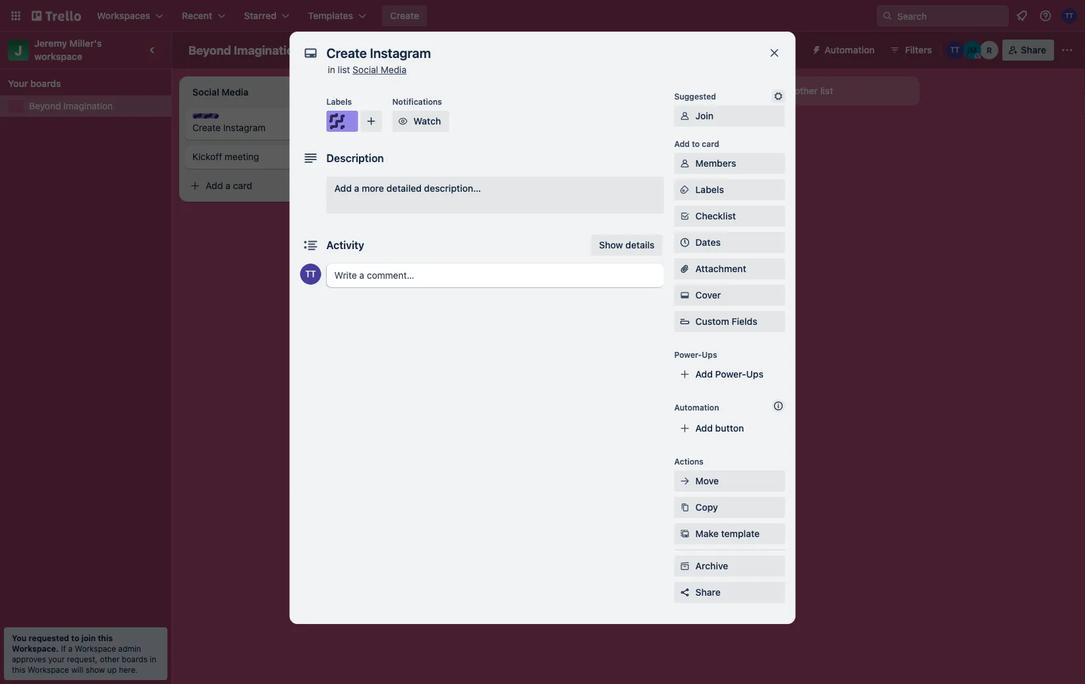 Task type: describe. For each thing, give the bounding box(es) containing it.
show
[[600, 240, 623, 251]]

if a workspace admin approves your request, other boards in this workspace will show up here.
[[12, 644, 156, 674]]

add power-ups link
[[675, 364, 785, 385]]

members link
[[675, 153, 785, 174]]

cover
[[696, 290, 721, 301]]

0 vertical spatial share button
[[1003, 40, 1055, 61]]

your
[[48, 655, 65, 664]]

join link
[[675, 105, 785, 127]]

up
[[107, 665, 117, 674]]

you requested to join this workspace.
[[12, 634, 113, 653]]

1 vertical spatial labels
[[696, 184, 724, 195]]

notifications
[[393, 97, 442, 106]]

sm image for automation
[[807, 40, 825, 58]]

archive
[[696, 561, 729, 572]]

beyond imagination link
[[29, 100, 163, 113]]

details
[[626, 240, 655, 251]]

sm image for copy
[[679, 501, 692, 514]]

this inside 'you requested to join this workspace.'
[[98, 634, 113, 643]]

if
[[61, 644, 66, 653]]

custom fields button
[[675, 315, 785, 328]]

admin
[[118, 644, 141, 653]]

social media link
[[353, 64, 407, 75]]

1 vertical spatial beyond imagination
[[29, 101, 113, 111]]

show details link
[[592, 235, 663, 256]]

card for add to card
[[702, 139, 720, 148]]

copy link
[[675, 497, 785, 518]]

imagination inside text box
[[234, 43, 301, 57]]

archive link
[[675, 556, 785, 577]]

make template link
[[675, 523, 785, 545]]

your boards with 1 items element
[[8, 76, 157, 92]]

add for add power-ups
[[696, 369, 713, 380]]

sm image for move
[[679, 475, 692, 488]]

0 horizontal spatial workspace
[[28, 665, 69, 674]]

add power-ups
[[696, 369, 764, 380]]

jeremy miller's workspace
[[34, 38, 104, 62]]

another
[[785, 85, 818, 96]]

create for create
[[390, 10, 419, 21]]

thinking link
[[380, 121, 533, 134]]

terry turtle (terryturtle) image
[[1062, 8, 1078, 24]]

filters button
[[886, 40, 937, 61]]

attachment button
[[675, 258, 785, 280]]

requested
[[29, 634, 69, 643]]

this inside if a workspace admin approves your request, other boards in this workspace will show up here.
[[12, 665, 25, 674]]

attachment
[[696, 263, 747, 274]]

join
[[81, 634, 96, 643]]

0 vertical spatial share
[[1022, 44, 1047, 55]]

show
[[86, 665, 105, 674]]

add for add a more detailed description…
[[335, 183, 352, 194]]

labels link
[[675, 179, 785, 200]]

a for card
[[226, 180, 231, 191]]

0 horizontal spatial share
[[696, 587, 721, 598]]

miller's
[[69, 38, 102, 49]]

make
[[696, 528, 719, 539]]

jeremy
[[34, 38, 67, 49]]

1 horizontal spatial workspace
[[75, 644, 116, 653]]

add for add button
[[696, 423, 713, 434]]

power- inside button
[[748, 44, 779, 55]]

thoughts thinking
[[380, 114, 429, 133]]

add for add another list
[[765, 85, 782, 96]]

create instagram link
[[192, 121, 345, 134]]

1 horizontal spatial in
[[328, 64, 335, 75]]

r
[[987, 45, 993, 55]]

j
[[15, 42, 22, 58]]

add for add a card
[[206, 180, 223, 191]]

star or unstar board image
[[315, 45, 326, 55]]

r button
[[981, 41, 999, 59]]

0 vertical spatial terry turtle (terryturtle) image
[[946, 41, 965, 59]]

0 horizontal spatial ups
[[702, 350, 718, 359]]

back to home image
[[32, 5, 81, 26]]

thinking
[[380, 122, 416, 133]]

sm image for make template
[[679, 527, 692, 541]]

suggested
[[675, 92, 717, 101]]

add for add to card
[[675, 139, 690, 148]]

show details
[[600, 240, 655, 251]]

custom fields
[[696, 316, 758, 327]]

join
[[696, 110, 714, 121]]

make template
[[696, 528, 760, 539]]

copy
[[696, 502, 718, 513]]

button
[[716, 423, 745, 434]]

0 horizontal spatial beyond
[[29, 101, 61, 111]]

checklist link
[[675, 206, 785, 227]]

workspace
[[34, 51, 82, 62]]

meeting
[[225, 151, 259, 162]]

move
[[696, 476, 719, 487]]

Board name text field
[[182, 40, 307, 61]]

here.
[[119, 665, 138, 674]]

thoughts
[[393, 114, 429, 123]]

automation button
[[807, 40, 883, 61]]

power-ups button
[[721, 40, 804, 61]]

sm image for join
[[679, 109, 692, 123]]

add to card
[[675, 139, 720, 148]]

approves
[[12, 655, 46, 664]]

custom
[[696, 316, 730, 327]]

social
[[353, 64, 378, 75]]

beyond imagination inside text box
[[189, 43, 301, 57]]

sm image for labels
[[679, 183, 692, 196]]

add button button
[[675, 418, 785, 439]]

a for more
[[354, 183, 360, 194]]

detailed
[[387, 183, 422, 194]]

filters
[[906, 44, 933, 55]]

1 vertical spatial automation
[[675, 403, 720, 412]]

add a card button
[[185, 175, 332, 196]]

description…
[[424, 183, 481, 194]]

workspace inside button
[[358, 44, 406, 55]]

0 horizontal spatial boards
[[30, 78, 61, 89]]

add button
[[696, 423, 745, 434]]



Task type: vqa. For each thing, say whether or not it's contained in the screenshot.
Power-Ups
yes



Task type: locate. For each thing, give the bounding box(es) containing it.
0 vertical spatial ups
[[779, 44, 796, 55]]

1 horizontal spatial power-
[[716, 369, 747, 380]]

create up workspace visible
[[390, 10, 419, 21]]

create button
[[382, 5, 427, 26]]

add down kickoff
[[206, 180, 223, 191]]

0 horizontal spatial a
[[68, 644, 73, 653]]

create instagram
[[192, 122, 266, 133]]

add another list
[[765, 85, 834, 96]]

ups up add power-ups
[[702, 350, 718, 359]]

sm image
[[807, 40, 825, 58], [679, 109, 692, 123], [397, 115, 410, 128], [679, 289, 692, 302], [679, 527, 692, 541], [679, 560, 692, 573]]

add another list button
[[741, 76, 920, 105]]

beyond
[[189, 43, 231, 57], [29, 101, 61, 111]]

to inside 'you requested to join this workspace.'
[[71, 634, 79, 643]]

0 horizontal spatial this
[[12, 665, 25, 674]]

0 vertical spatial this
[[98, 634, 113, 643]]

sm image for suggested
[[772, 90, 785, 103]]

in list social media
[[328, 64, 407, 75]]

sm image inside labels link
[[679, 183, 692, 196]]

1 vertical spatial in
[[150, 655, 156, 664]]

a right create from template… icon
[[354, 183, 360, 194]]

1 vertical spatial power-
[[675, 350, 702, 359]]

members
[[696, 158, 737, 169]]

sm image
[[772, 90, 785, 103], [679, 157, 692, 170], [679, 183, 692, 196], [679, 210, 692, 223], [679, 475, 692, 488], [679, 501, 692, 514]]

0 horizontal spatial imagination
[[63, 101, 113, 111]]

1 horizontal spatial beyond imagination
[[189, 43, 301, 57]]

to up members
[[692, 139, 700, 148]]

list right another
[[821, 85, 834, 96]]

workspace down join
[[75, 644, 116, 653]]

1 horizontal spatial this
[[98, 634, 113, 643]]

0 vertical spatial power-ups
[[748, 44, 796, 55]]

1 vertical spatial list
[[821, 85, 834, 96]]

1 vertical spatial this
[[12, 665, 25, 674]]

Search field
[[893, 6, 1009, 26]]

add left button
[[696, 423, 713, 434]]

terry turtle (terryturtle) image
[[946, 41, 965, 59], [300, 264, 321, 285]]

1 horizontal spatial automation
[[825, 44, 875, 55]]

your boards
[[8, 78, 61, 89]]

in left the social
[[328, 64, 335, 75]]

share button down 0 notifications icon
[[1003, 40, 1055, 61]]

your
[[8, 78, 28, 89]]

thoughts button
[[380, 113, 429, 123]]

will
[[71, 665, 83, 674]]

1 vertical spatial terry turtle (terryturtle) image
[[300, 264, 321, 285]]

0 horizontal spatial list
[[338, 64, 350, 75]]

0 vertical spatial beyond
[[189, 43, 231, 57]]

card down meeting
[[233, 180, 253, 191]]

a inside button
[[226, 180, 231, 191]]

this right join
[[98, 634, 113, 643]]

a right if
[[68, 644, 73, 653]]

sm image inside automation button
[[807, 40, 825, 58]]

0 horizontal spatial terry turtle (terryturtle) image
[[300, 264, 321, 285]]

0 vertical spatial labels
[[327, 97, 352, 106]]

boards
[[30, 78, 61, 89], [122, 655, 148, 664]]

1 horizontal spatial share button
[[1003, 40, 1055, 61]]

0 horizontal spatial share button
[[675, 582, 785, 603]]

add down suggested
[[675, 139, 690, 148]]

workspace up social media link
[[358, 44, 406, 55]]

search image
[[883, 11, 893, 21]]

cover link
[[675, 285, 785, 306]]

0 horizontal spatial create
[[192, 122, 221, 133]]

None text field
[[320, 41, 755, 65]]

sm image inside move link
[[679, 475, 692, 488]]

sm image inside members link
[[679, 157, 692, 170]]

sm image inside make template link
[[679, 527, 692, 541]]

1 vertical spatial ups
[[702, 350, 718, 359]]

power- down the custom
[[675, 350, 702, 359]]

fields
[[732, 316, 758, 327]]

a inside if a workspace admin approves your request, other boards in this workspace will show up here.
[[68, 644, 73, 653]]

in right the other
[[150, 655, 156, 664]]

0 horizontal spatial automation
[[675, 403, 720, 412]]

sm image for members
[[679, 157, 692, 170]]

kickoff meeting
[[192, 151, 259, 162]]

1 horizontal spatial a
[[226, 180, 231, 191]]

0 vertical spatial to
[[692, 139, 700, 148]]

sm image for archive
[[679, 560, 692, 573]]

automation up add another list button
[[825, 44, 875, 55]]

visible
[[409, 44, 436, 55]]

share left show menu image
[[1022, 44, 1047, 55]]

card down create from template… image
[[702, 139, 720, 148]]

1 vertical spatial workspace
[[75, 644, 116, 653]]

create for create instagram
[[192, 122, 221, 133]]

1 vertical spatial create
[[192, 122, 221, 133]]

share button
[[1003, 40, 1055, 61], [675, 582, 785, 603]]

kickoff meeting link
[[192, 150, 345, 163]]

add a more detailed description…
[[335, 183, 481, 194]]

a
[[226, 180, 231, 191], [354, 183, 360, 194], [68, 644, 73, 653]]

imagination down 'your boards with 1 items' element
[[63, 101, 113, 111]]

automation inside button
[[825, 44, 875, 55]]

jeremy miller (jeremymiller198) image
[[964, 41, 982, 59]]

2 horizontal spatial a
[[354, 183, 360, 194]]

0 vertical spatial in
[[328, 64, 335, 75]]

0 horizontal spatial in
[[150, 655, 156, 664]]

imagination left star or unstar board image
[[234, 43, 301, 57]]

dates button
[[675, 232, 785, 253]]

a for workspace
[[68, 644, 73, 653]]

add
[[765, 85, 782, 96], [675, 139, 690, 148], [206, 180, 223, 191], [335, 183, 352, 194], [696, 369, 713, 380], [696, 423, 713, 434]]

ups down fields at top right
[[747, 369, 764, 380]]

0 notifications image
[[1015, 8, 1030, 24]]

workspace down your
[[28, 665, 69, 674]]

0 horizontal spatial beyond imagination
[[29, 101, 113, 111]]

workspace visible button
[[334, 40, 444, 61]]

0 horizontal spatial to
[[71, 634, 79, 643]]

add left another
[[765, 85, 782, 96]]

boards inside if a workspace admin approves your request, other boards in this workspace will show up here.
[[122, 655, 148, 664]]

create
[[390, 10, 419, 21], [192, 122, 221, 133]]

0 vertical spatial automation
[[825, 44, 875, 55]]

add left more
[[335, 183, 352, 194]]

sm image inside cover link
[[679, 289, 692, 302]]

create from template… image
[[712, 120, 723, 131]]

0 vertical spatial boards
[[30, 78, 61, 89]]

share
[[1022, 44, 1047, 55], [696, 587, 721, 598]]

0 vertical spatial create
[[390, 10, 419, 21]]

to left join
[[71, 634, 79, 643]]

list left the social
[[338, 64, 350, 75]]

sm image for checklist
[[679, 210, 692, 223]]

labels down the in list social media
[[327, 97, 352, 106]]

2 horizontal spatial power-
[[748, 44, 779, 55]]

sm image inside the archive link
[[679, 560, 692, 573]]

0 horizontal spatial power-ups
[[675, 350, 718, 359]]

1 horizontal spatial boards
[[122, 655, 148, 664]]

labels up checklist
[[696, 184, 724, 195]]

power- up add another list
[[748, 44, 779, 55]]

0 vertical spatial power-
[[748, 44, 779, 55]]

0 vertical spatial workspace
[[358, 44, 406, 55]]

move link
[[675, 471, 785, 492]]

kickoff
[[192, 151, 222, 162]]

ups up add another list
[[779, 44, 796, 55]]

sm image inside watch button
[[397, 115, 410, 128]]

watch button
[[393, 111, 449, 132]]

1 vertical spatial to
[[71, 634, 79, 643]]

dates
[[696, 237, 721, 248]]

sm image inside checklist link
[[679, 210, 692, 223]]

card inside button
[[233, 180, 253, 191]]

card for add a card
[[233, 180, 253, 191]]

2 horizontal spatial workspace
[[358, 44, 406, 55]]

other
[[100, 655, 120, 664]]

1 horizontal spatial create
[[390, 10, 419, 21]]

sm image inside copy link
[[679, 501, 692, 514]]

activity
[[327, 239, 365, 252]]

media
[[381, 64, 407, 75]]

labels
[[327, 97, 352, 106], [696, 184, 724, 195]]

2 vertical spatial workspace
[[28, 665, 69, 674]]

0 horizontal spatial labels
[[327, 97, 352, 106]]

to
[[692, 139, 700, 148], [71, 634, 79, 643]]

add down the custom
[[696, 369, 713, 380]]

primary element
[[0, 0, 1086, 32]]

request,
[[67, 655, 98, 664]]

Write a comment text field
[[327, 264, 664, 287]]

add a more detailed description… link
[[327, 177, 664, 214]]

template
[[722, 528, 760, 539]]

power- down custom fields button
[[716, 369, 747, 380]]

1 horizontal spatial power-ups
[[748, 44, 796, 55]]

boards right your
[[30, 78, 61, 89]]

1 vertical spatial card
[[233, 180, 253, 191]]

1 horizontal spatial card
[[702, 139, 720, 148]]

this down the approves
[[12, 665, 25, 674]]

add a card
[[206, 180, 253, 191]]

create up kickoff
[[192, 122, 221, 133]]

card
[[702, 139, 720, 148], [233, 180, 253, 191]]

sm image for watch
[[397, 115, 410, 128]]

1 horizontal spatial beyond
[[189, 43, 231, 57]]

instagram
[[223, 122, 266, 133]]

rubyanndersson (rubyanndersson) image
[[981, 41, 999, 59]]

sm image for cover
[[679, 289, 692, 302]]

power-ups inside button
[[748, 44, 796, 55]]

power-ups up add another list
[[748, 44, 796, 55]]

1 horizontal spatial share
[[1022, 44, 1047, 55]]

this
[[98, 634, 113, 643], [12, 665, 25, 674]]

0 vertical spatial beyond imagination
[[189, 43, 301, 57]]

1 horizontal spatial list
[[821, 85, 834, 96]]

create from template… image
[[338, 181, 348, 191]]

checklist
[[696, 211, 736, 222]]

open information menu image
[[1040, 9, 1053, 22]]

1 vertical spatial beyond
[[29, 101, 61, 111]]

beyond inside text box
[[189, 43, 231, 57]]

power-ups down the custom
[[675, 350, 718, 359]]

automation up add button
[[675, 403, 720, 412]]

2 vertical spatial power-
[[716, 369, 747, 380]]

1 vertical spatial share
[[696, 587, 721, 598]]

workspace visible
[[358, 44, 436, 55]]

1 vertical spatial imagination
[[63, 101, 113, 111]]

2 vertical spatial ups
[[747, 369, 764, 380]]

a down kickoff meeting
[[226, 180, 231, 191]]

1 horizontal spatial ups
[[747, 369, 764, 380]]

description
[[327, 152, 384, 164]]

0 horizontal spatial power-
[[675, 350, 702, 359]]

0 vertical spatial imagination
[[234, 43, 301, 57]]

you
[[12, 634, 27, 643]]

in
[[328, 64, 335, 75], [150, 655, 156, 664]]

more
[[362, 183, 384, 194]]

0 vertical spatial card
[[702, 139, 720, 148]]

share down archive
[[696, 587, 721, 598]]

0 horizontal spatial card
[[233, 180, 253, 191]]

show menu image
[[1061, 44, 1075, 57]]

1 horizontal spatial to
[[692, 139, 700, 148]]

create inside button
[[390, 10, 419, 21]]

1 horizontal spatial terry turtle (terryturtle) image
[[946, 41, 965, 59]]

list
[[338, 64, 350, 75], [821, 85, 834, 96]]

1 horizontal spatial labels
[[696, 184, 724, 195]]

ups inside button
[[779, 44, 796, 55]]

1 horizontal spatial imagination
[[234, 43, 301, 57]]

boards down admin
[[122, 655, 148, 664]]

2 horizontal spatial ups
[[779, 44, 796, 55]]

workspace.
[[12, 644, 59, 653]]

power-
[[748, 44, 779, 55], [675, 350, 702, 359], [716, 369, 747, 380]]

1 vertical spatial share button
[[675, 582, 785, 603]]

0 vertical spatial list
[[338, 64, 350, 75]]

in inside if a workspace admin approves your request, other boards in this workspace will show up here.
[[150, 655, 156, 664]]

share button down the archive link
[[675, 582, 785, 603]]

sm image inside join link
[[679, 109, 692, 123]]

actions
[[675, 457, 704, 466]]

list inside button
[[821, 85, 834, 96]]

watch
[[414, 116, 441, 127]]

1 vertical spatial boards
[[122, 655, 148, 664]]

automation
[[825, 44, 875, 55], [675, 403, 720, 412]]

1 vertical spatial power-ups
[[675, 350, 718, 359]]



